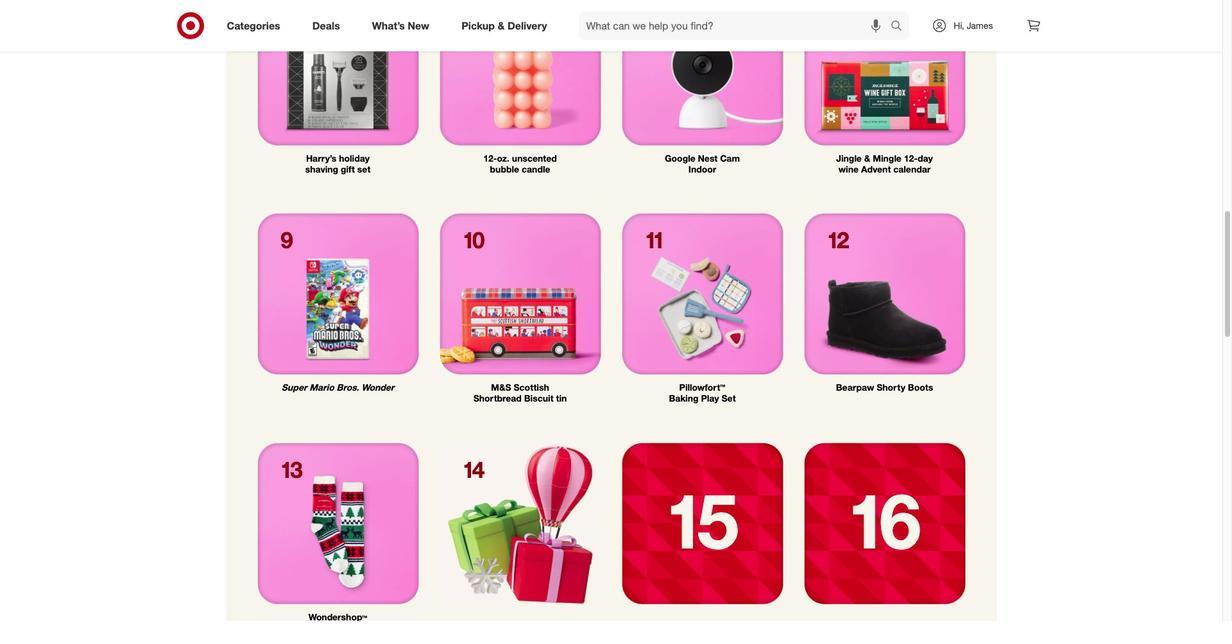 Task type: locate. For each thing, give the bounding box(es) containing it.
tin
[[556, 393, 567, 404]]

pickup & delivery
[[462, 19, 547, 32]]

12-oz. unscented bubble candle
[[483, 153, 557, 174]]

festive packages with a festive hot air balloon image
[[439, 443, 601, 605]]

holiday
[[339, 153, 370, 163]]

shaving
[[305, 163, 338, 174]]

hi,
[[954, 20, 964, 31]]

12- left unscented
[[483, 153, 497, 163]]

& right pickup
[[498, 19, 505, 32]]

12- right mingle at the top
[[904, 153, 918, 163]]

&
[[498, 19, 505, 32], [864, 153, 871, 163]]

deals link
[[301, 12, 356, 40]]

mario
[[310, 382, 334, 393]]

harry's holiday shaving gift set
[[305, 153, 371, 174]]

harry's
[[306, 153, 336, 163]]

gift
[[341, 163, 355, 174]]

1 horizontal spatial 12-
[[904, 153, 918, 163]]

pickup & delivery link
[[451, 12, 563, 40]]

1 12- from the left
[[483, 153, 497, 163]]

biscuit
[[524, 393, 554, 404]]

& right 'jingle'
[[864, 153, 871, 163]]

pillowfort™
[[679, 382, 726, 393]]

pickup
[[462, 19, 495, 32]]

set
[[357, 163, 371, 174]]

12-
[[483, 153, 497, 163], [904, 153, 918, 163]]

0 vertical spatial &
[[498, 19, 505, 32]]

mingle
[[873, 153, 902, 163]]

1 horizontal spatial &
[[864, 153, 871, 163]]

indoor
[[689, 163, 716, 174]]

categories
[[227, 19, 280, 32]]

categories link
[[216, 12, 296, 40]]

15
[[666, 475, 739, 567]]

2 12- from the left
[[904, 153, 918, 163]]

12
[[827, 226, 850, 254]]

1 vertical spatial &
[[864, 153, 871, 163]]

day
[[918, 153, 933, 163]]

boots
[[908, 382, 933, 393]]

super mario bros. wonder
[[282, 382, 394, 393]]

0 horizontal spatial 12-
[[483, 153, 497, 163]]

14
[[463, 456, 485, 483]]

9
[[281, 226, 293, 254]]

10
[[463, 226, 485, 254]]

& for jingle
[[864, 153, 871, 163]]

shortbread
[[473, 393, 522, 404]]

& inside the pickup & delivery link
[[498, 19, 505, 32]]

james
[[967, 20, 993, 31]]

bearpaw shorty boots
[[836, 382, 933, 393]]

what's
[[372, 19, 405, 32]]

oz.
[[497, 153, 510, 163]]

0 horizontal spatial &
[[498, 19, 505, 32]]

& inside the jingle & mingle 12-day wine advent calendar
[[864, 153, 871, 163]]

new
[[408, 19, 429, 32]]

m&s scottish shortbread biscuit tin
[[473, 382, 567, 404]]



Task type: vqa. For each thing, say whether or not it's contained in the screenshot.
calendar
yes



Task type: describe. For each thing, give the bounding box(es) containing it.
calendar
[[894, 163, 931, 174]]

13
[[281, 456, 303, 483]]

unscented
[[512, 153, 557, 163]]

nest
[[698, 153, 718, 163]]

google nest cam indoor
[[665, 153, 740, 174]]

search
[[885, 20, 916, 33]]

13 link
[[247, 433, 429, 621]]

& for pickup
[[498, 19, 505, 32]]

12- inside 12-oz. unscented bubble candle
[[483, 153, 497, 163]]

what's new
[[372, 19, 429, 32]]

pillowfort™ baking play set
[[669, 382, 736, 404]]

hi, james
[[954, 20, 993, 31]]

jingle & mingle 12-day wine advent calendar
[[836, 153, 933, 174]]

shorty
[[877, 382, 906, 393]]

cam
[[720, 153, 740, 163]]

delivery
[[508, 19, 547, 32]]

search button
[[885, 12, 916, 42]]

12- inside the jingle & mingle 12-day wine advent calendar
[[904, 153, 918, 163]]

advent
[[861, 163, 891, 174]]

wonder
[[362, 382, 394, 393]]

play
[[701, 393, 719, 404]]

bubble
[[490, 163, 519, 174]]

what's new link
[[361, 12, 446, 40]]

baking
[[669, 393, 699, 404]]

candle
[[522, 163, 550, 174]]

wine
[[839, 163, 859, 174]]

bearpaw
[[836, 382, 874, 393]]

scottish
[[514, 382, 549, 393]]

bros.
[[337, 382, 359, 393]]

jingle
[[836, 153, 862, 163]]

16
[[848, 475, 921, 567]]

set
[[722, 393, 736, 404]]

deals
[[312, 19, 340, 32]]

google
[[665, 153, 696, 163]]

11
[[645, 226, 665, 254]]

m&s
[[491, 382, 511, 393]]

What can we help you find? suggestions appear below search field
[[579, 12, 894, 40]]

super
[[282, 382, 307, 393]]



